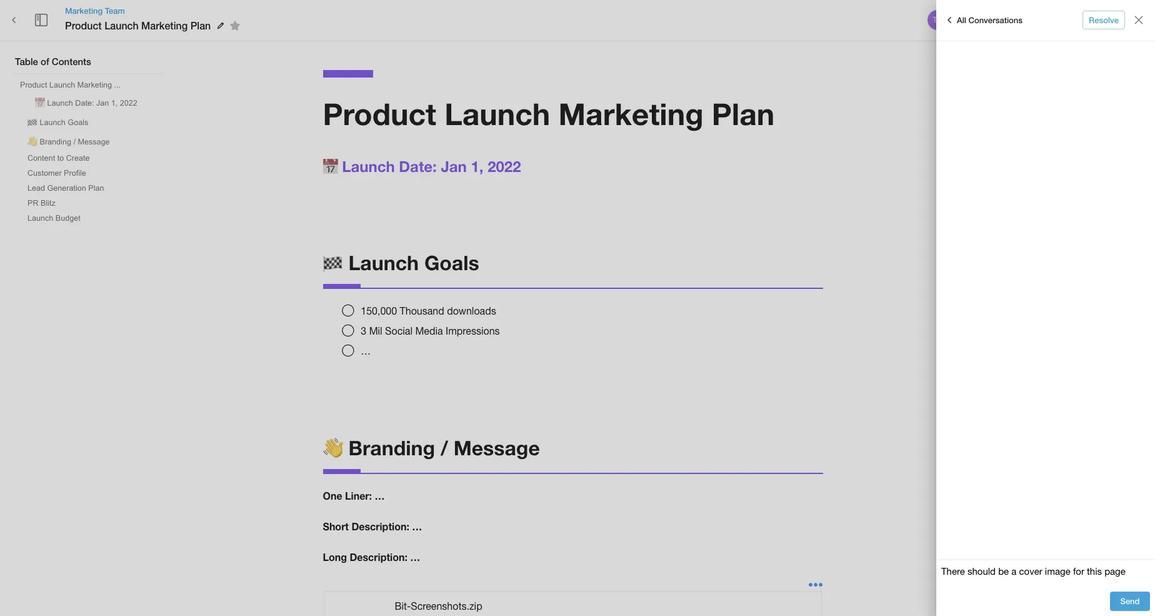 Task type: locate. For each thing, give the bounding box(es) containing it.
one liner: …
[[323, 490, 385, 502]]

… up long description: …
[[412, 520, 422, 532]]

1,
[[111, 99, 118, 108], [471, 157, 484, 175]]

0 horizontal spatial goals
[[68, 118, 88, 127]]

1 horizontal spatial product
[[65, 19, 102, 31]]

1 vertical spatial date:
[[399, 157, 437, 175]]

0 vertical spatial branding
[[40, 138, 71, 146]]

0 vertical spatial jan
[[96, 99, 109, 108]]

0 vertical spatial 👋
[[28, 138, 38, 146]]

👋 branding / message inside button
[[28, 138, 110, 146]]

0 horizontal spatial 🏁
[[28, 118, 38, 127]]

150,000
[[361, 305, 397, 316]]

📅 launch date: jan 1, 2022 button
[[30, 93, 142, 111]]

1 horizontal spatial /
[[441, 436, 448, 460]]

1 vertical spatial jan
[[441, 157, 467, 175]]

0 horizontal spatial 👋 branding / message
[[28, 138, 110, 146]]

product
[[65, 19, 102, 31], [20, 81, 47, 89], [323, 96, 436, 131]]

product launch marketing plan
[[65, 19, 211, 31], [323, 96, 775, 131]]

📅 launch date: jan 1, 2022
[[35, 99, 137, 108], [323, 157, 521, 175]]

branding
[[40, 138, 71, 146], [349, 436, 435, 460]]

1 horizontal spatial 🏁
[[323, 251, 343, 274]]

🏁 launch goals inside 🏁 launch goals button
[[28, 118, 88, 127]]

1 horizontal spatial plan
[[191, 19, 211, 31]]

1 horizontal spatial branding
[[349, 436, 435, 460]]

0 vertical spatial 📅 launch date: jan 1, 2022
[[35, 99, 137, 108]]

0 horizontal spatial date:
[[75, 99, 94, 108]]

0 vertical spatial 1,
[[111, 99, 118, 108]]

0 horizontal spatial 🏁 launch goals
[[28, 118, 88, 127]]

1 vertical spatial description:
[[350, 551, 408, 563]]

liner:
[[345, 490, 372, 502]]

2 vertical spatial plan
[[88, 184, 104, 193]]

message inside button
[[78, 138, 110, 146]]

jan
[[96, 99, 109, 108], [441, 157, 467, 175]]

0 horizontal spatial branding
[[40, 138, 71, 146]]

tb button
[[926, 8, 950, 32]]

of
[[41, 56, 49, 67]]

content to create button
[[23, 151, 95, 165]]

0 vertical spatial 🏁
[[28, 118, 38, 127]]

1 horizontal spatial 📅 launch date: jan 1, 2022
[[323, 157, 521, 175]]

1 vertical spatial 2022
[[488, 157, 521, 175]]

👋 up one
[[323, 436, 343, 460]]

pr blitz button
[[23, 196, 61, 210]]

0 horizontal spatial jan
[[96, 99, 109, 108]]

description:
[[352, 520, 410, 532], [350, 551, 408, 563]]

goals up 👋 branding / message button in the top left of the page
[[68, 118, 88, 127]]

branding up liner:
[[349, 436, 435, 460]]

bit-screenshots.zip
[[395, 600, 483, 612]]

0 horizontal spatial 👋
[[28, 138, 38, 146]]

👋 inside button
[[28, 138, 38, 146]]

0 horizontal spatial message
[[78, 138, 110, 146]]

3 mil social media impressions
[[361, 325, 500, 336]]

🏁
[[28, 118, 38, 127], [323, 251, 343, 274]]

tb
[[933, 16, 943, 24]]

1 horizontal spatial product launch marketing plan
[[323, 96, 775, 131]]

👋 up content
[[28, 138, 38, 146]]

description: down short description: …
[[350, 551, 408, 563]]

1 horizontal spatial 2022
[[488, 157, 521, 175]]

one
[[323, 490, 342, 502]]

0 vertical spatial 📅
[[35, 99, 45, 108]]

2 horizontal spatial plan
[[712, 96, 775, 131]]

0 horizontal spatial /
[[73, 138, 76, 146]]

🏁 launch goals up 👋 branding / message button in the top left of the page
[[28, 118, 88, 127]]

to
[[57, 154, 64, 163]]

1 vertical spatial plan
[[712, 96, 775, 131]]

👋
[[28, 138, 38, 146], [323, 436, 343, 460]]

0 vertical spatial goals
[[68, 118, 88, 127]]

product launch marketing ... button
[[15, 78, 126, 92]]

...
[[114, 81, 121, 89]]

table of contents
[[15, 56, 91, 67]]

short
[[323, 520, 349, 532]]

1 vertical spatial product
[[20, 81, 47, 89]]

plan
[[191, 19, 211, 31], [712, 96, 775, 131], [88, 184, 104, 193]]

0 horizontal spatial product
[[20, 81, 47, 89]]

0 vertical spatial /
[[73, 138, 76, 146]]

2 vertical spatial product
[[323, 96, 436, 131]]

0 horizontal spatial 2022
[[120, 99, 137, 108]]

1 vertical spatial 👋
[[323, 436, 343, 460]]

1 vertical spatial 🏁 launch goals
[[323, 251, 479, 274]]

launch
[[105, 19, 139, 31], [49, 81, 75, 89], [445, 96, 550, 131], [47, 99, 73, 108], [40, 118, 66, 127], [342, 157, 395, 175], [28, 214, 53, 223], [349, 251, 419, 274]]

resolve button
[[1083, 10, 1126, 30]]

0 vertical spatial description:
[[352, 520, 410, 532]]

message
[[78, 138, 110, 146], [454, 436, 540, 460]]

… down "3"
[[361, 345, 371, 356]]

date: inside button
[[75, 99, 94, 108]]

1 vertical spatial product launch marketing plan
[[323, 96, 775, 131]]

1 vertical spatial 📅 launch date: jan 1, 2022
[[323, 157, 521, 175]]

content to create customer profile lead generation plan pr blitz launch budget
[[28, 154, 104, 223]]

🏁 launch goals
[[28, 118, 88, 127], [323, 251, 479, 274]]

create
[[66, 154, 90, 163]]

generation
[[47, 184, 86, 193]]

/
[[73, 138, 76, 146], [441, 436, 448, 460]]

0 vertical spatial message
[[78, 138, 110, 146]]

marketing
[[65, 6, 103, 16], [141, 19, 188, 31], [77, 81, 112, 89], [559, 96, 704, 131]]

0 horizontal spatial 📅 launch date: jan 1, 2022
[[35, 99, 137, 108]]

1 vertical spatial goals
[[425, 251, 479, 274]]

… up bit- on the bottom
[[410, 551, 420, 563]]

0 vertical spatial plan
[[191, 19, 211, 31]]

1 horizontal spatial message
[[454, 436, 540, 460]]

Comment or @mention collaborator... text field
[[942, 566, 1151, 582]]

1 vertical spatial 📅
[[323, 157, 338, 175]]

1 vertical spatial 👋 branding / message
[[323, 436, 540, 460]]

📅
[[35, 99, 45, 108], [323, 157, 338, 175]]

goals up downloads
[[425, 251, 479, 274]]

0 vertical spatial 2022
[[120, 99, 137, 108]]

date:
[[75, 99, 94, 108], [399, 157, 437, 175]]

🏁 launch goals button
[[23, 113, 93, 131]]

goals
[[68, 118, 88, 127], [425, 251, 479, 274]]

…
[[361, 345, 371, 356], [375, 490, 385, 502], [412, 520, 422, 532], [410, 551, 420, 563]]

0 vertical spatial 👋 branding / message
[[28, 138, 110, 146]]

social
[[385, 325, 413, 336]]

send
[[1121, 596, 1140, 606]]

2022 inside button
[[120, 99, 137, 108]]

description: up long description: …
[[352, 520, 410, 532]]

… right liner:
[[375, 490, 385, 502]]

2022
[[120, 99, 137, 108], [488, 157, 521, 175]]

2 horizontal spatial product
[[323, 96, 436, 131]]

0 horizontal spatial plan
[[88, 184, 104, 193]]

0 vertical spatial product launch marketing plan
[[65, 19, 211, 31]]

branding up the content to create button
[[40, 138, 71, 146]]

1 vertical spatial 1,
[[471, 157, 484, 175]]

0 horizontal spatial 1,
[[111, 99, 118, 108]]

product launch marketing ...
[[20, 81, 121, 89]]

1 horizontal spatial 1,
[[471, 157, 484, 175]]

0 vertical spatial date:
[[75, 99, 94, 108]]

0 vertical spatial 🏁 launch goals
[[28, 118, 88, 127]]

more
[[1102, 15, 1121, 25]]

👋 branding / message
[[28, 138, 110, 146], [323, 436, 540, 460]]

🏁 launch goals up thousand
[[323, 251, 479, 274]]

pr
[[28, 199, 38, 208]]

mil
[[369, 325, 383, 336]]

… for one liner: …
[[375, 490, 385, 502]]

0 horizontal spatial 📅
[[35, 99, 45, 108]]



Task type: describe. For each thing, give the bounding box(es) containing it.
1, inside button
[[111, 99, 118, 108]]

1 horizontal spatial date:
[[399, 157, 437, 175]]

launch inside content to create customer profile lead generation plan pr blitz launch budget
[[28, 214, 53, 223]]

bit-
[[395, 600, 411, 612]]

description: for short
[[352, 520, 410, 532]]

media
[[416, 325, 443, 336]]

1 vertical spatial message
[[454, 436, 540, 460]]

team
[[105, 6, 125, 16]]

all conversations
[[958, 15, 1023, 25]]

table
[[15, 56, 38, 67]]

branding inside button
[[40, 138, 71, 146]]

downloads
[[447, 305, 496, 316]]

more button
[[1091, 10, 1131, 30]]

customer profile button
[[23, 166, 91, 180]]

all
[[958, 15, 967, 25]]

lead
[[28, 184, 45, 193]]

1 vertical spatial branding
[[349, 436, 435, 460]]

contents
[[52, 56, 91, 67]]

impressions
[[446, 325, 500, 336]]

short description: …
[[323, 520, 422, 532]]

send button
[[1111, 592, 1151, 611]]

launch budget button
[[23, 211, 86, 225]]

1 horizontal spatial 👋 branding / message
[[323, 436, 540, 460]]

… for short description: …
[[412, 520, 422, 532]]

jan inside 📅 launch date: jan 1, 2022 button
[[96, 99, 109, 108]]

📅 launch date: jan 1, 2022 inside button
[[35, 99, 137, 108]]

1 horizontal spatial jan
[[441, 157, 467, 175]]

screenshots.zip
[[411, 600, 483, 612]]

long
[[323, 551, 347, 563]]

1 horizontal spatial 👋
[[323, 436, 343, 460]]

150,000 thousand downloads
[[361, 305, 496, 316]]

lead generation plan button
[[23, 181, 109, 195]]

1 vertical spatial /
[[441, 436, 448, 460]]

marketing team
[[65, 6, 125, 16]]

budget
[[56, 214, 81, 223]]

0 horizontal spatial product launch marketing plan
[[65, 19, 211, 31]]

3
[[361, 325, 367, 336]]

content
[[28, 154, 55, 163]]

long description: …
[[323, 551, 420, 563]]

plan inside content to create customer profile lead generation plan pr blitz launch budget
[[88, 184, 104, 193]]

/ inside 👋 branding / message button
[[73, 138, 76, 146]]

🏁 inside button
[[28, 118, 38, 127]]

blitz
[[41, 199, 56, 208]]

👋 branding / message button
[[23, 132, 115, 150]]

thousand
[[400, 305, 444, 316]]

… for long description: …
[[410, 551, 420, 563]]

0 vertical spatial product
[[65, 19, 102, 31]]

all conversations button
[[939, 10, 1026, 30]]

resolve
[[1090, 15, 1120, 25]]

1 horizontal spatial 📅
[[323, 157, 338, 175]]

description: for long
[[350, 551, 408, 563]]

conversations
[[969, 15, 1023, 25]]

customer
[[28, 169, 62, 178]]

marketing inside button
[[77, 81, 112, 89]]

📅 inside button
[[35, 99, 45, 108]]

profile
[[64, 169, 86, 178]]

goals inside button
[[68, 118, 88, 127]]

1 vertical spatial 🏁
[[323, 251, 343, 274]]

1 horizontal spatial goals
[[425, 251, 479, 274]]

product inside button
[[20, 81, 47, 89]]

1 horizontal spatial 🏁 launch goals
[[323, 251, 479, 274]]

marketing team link
[[65, 5, 245, 16]]



Task type: vqa. For each thing, say whether or not it's contained in the screenshot.
the Search Workspaces... text field
no



